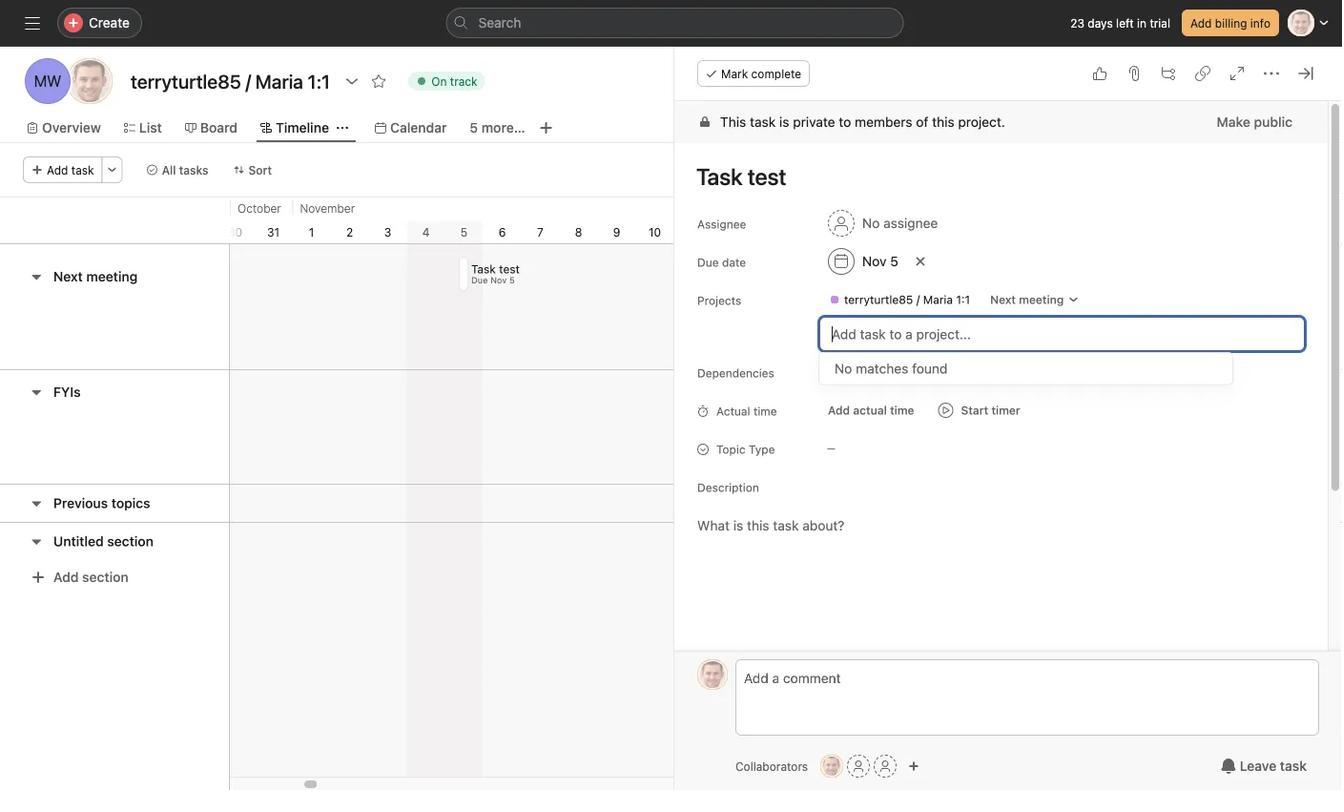 Task type: describe. For each thing, give the bounding box(es) containing it.
1 vertical spatial tt
[[706, 668, 720, 681]]

calendar link
[[375, 117, 447, 138]]

date
[[722, 256, 746, 269]]

0 vertical spatial next meeting
[[53, 269, 138, 284]]

add or remove collaborators image
[[909, 761, 920, 772]]

1:1
[[957, 293, 971, 306]]

timer
[[992, 404, 1021, 417]]

description
[[698, 481, 760, 494]]

main content inside task test dialog
[[675, 101, 1328, 790]]

5 left 6
[[461, 225, 468, 239]]

more actions for this task image
[[1265, 66, 1280, 81]]

add subtask image
[[1161, 66, 1177, 81]]

is
[[780, 114, 790, 130]]

more…
[[482, 120, 525, 136]]

fyis
[[53, 384, 81, 400]]

start
[[962, 404, 989, 417]]

private
[[793, 114, 836, 130]]

fyis button
[[53, 375, 81, 409]]

0 horizontal spatial tt button
[[698, 659, 728, 690]]

test
[[500, 262, 520, 276]]

remove task from terryturtle85 / maria 1:1 element
[[1092, 286, 1119, 313]]

due inside task test dialog
[[698, 256, 719, 269]]

add task
[[47, 163, 94, 177]]

terryturtle85
[[845, 293, 914, 306]]

maria
[[924, 293, 953, 306]]

5 more… button
[[470, 117, 525, 138]]

search list box
[[446, 8, 904, 38]]

5 inside task test due nov 5
[[510, 275, 516, 285]]

make public button
[[1205, 105, 1306, 139]]

october
[[238, 201, 281, 215]]

of
[[916, 114, 929, 130]]

2
[[346, 225, 353, 239]]

dependencies
[[854, 366, 931, 379]]

add actual time
[[828, 404, 915, 417]]

task
[[472, 262, 497, 276]]

this
[[933, 114, 955, 130]]

7
[[537, 225, 544, 239]]

previous topics button
[[53, 486, 150, 521]]

add for add actual time
[[828, 404, 850, 417]]

attachments: add a file to this task, task test image
[[1127, 66, 1142, 81]]

add to starred image
[[371, 73, 387, 89]]

days
[[1088, 16, 1113, 30]]

add billing info
[[1191, 16, 1271, 30]]

mark
[[721, 67, 748, 80]]

6
[[499, 225, 506, 239]]

untitled section button
[[53, 524, 154, 559]]

november
[[300, 201, 355, 215]]

nov 5
[[863, 253, 899, 269]]

no assignee
[[863, 215, 938, 231]]

due inside task test due nov 5
[[472, 275, 489, 285]]

full screen image
[[1230, 66, 1245, 81]]

board
[[200, 120, 238, 136]]

add section button
[[23, 560, 136, 595]]

1 horizontal spatial tt button
[[821, 755, 844, 778]]

add for add dependencies
[[828, 366, 850, 379]]

8
[[575, 225, 582, 239]]

projects
[[698, 294, 742, 307]]

meeting inside next meeting dropdown button
[[1019, 293, 1064, 306]]

assignee
[[884, 215, 938, 231]]

start timer button
[[931, 397, 1029, 424]]

timeline
[[276, 120, 329, 136]]

dependencies
[[698, 366, 775, 380]]

members
[[855, 114, 913, 130]]

on track
[[432, 74, 478, 88]]

board link
[[185, 117, 238, 138]]

4
[[422, 225, 430, 239]]

task for this
[[750, 114, 776, 130]]

topic type
[[717, 443, 775, 456]]

Task Name text field
[[684, 155, 1306, 199]]

/
[[917, 293, 920, 306]]

more actions image
[[107, 164, 118, 176]]

5 inside nov 5 dropdown button
[[891, 253, 899, 269]]

timeline link
[[261, 117, 329, 138]]

expand sidebar image
[[25, 15, 40, 31]]

on track button
[[400, 68, 494, 94]]

next meeting button
[[982, 286, 1088, 313]]

9
[[613, 225, 621, 239]]

tasks
[[179, 163, 209, 177]]

actual
[[717, 405, 751, 418]]

info
[[1251, 16, 1271, 30]]

23 days left in trial
[[1071, 16, 1171, 30]]

project.
[[959, 114, 1006, 130]]

section for add section
[[82, 569, 129, 585]]

5 inside 5 more… dropdown button
[[470, 120, 478, 136]]

add tab image
[[539, 120, 554, 136]]

type
[[749, 443, 775, 456]]

list
[[139, 120, 162, 136]]

task test dialog
[[675, 47, 1343, 790]]

add task button
[[23, 157, 103, 183]]

mark complete button
[[698, 60, 810, 87]]

complete
[[752, 67, 802, 80]]

2 horizontal spatial tt
[[825, 760, 840, 773]]

task for add
[[71, 163, 94, 177]]

— button
[[820, 435, 934, 462]]

Add task to a project... text field
[[820, 317, 1306, 351]]

next meeting inside dropdown button
[[991, 293, 1064, 306]]

untitled
[[53, 533, 104, 549]]

0 likes. click to like this task image
[[1093, 66, 1108, 81]]

add billing info button
[[1182, 10, 1280, 36]]

all
[[162, 163, 176, 177]]



Task type: vqa. For each thing, say whether or not it's contained in the screenshot.
the bottommost list item
no



Task type: locate. For each thing, give the bounding box(es) containing it.
5 right task
[[510, 275, 516, 285]]

create
[[89, 15, 130, 31]]

in
[[1138, 16, 1147, 30]]

task inside leave task 'button'
[[1281, 758, 1307, 774]]

1 vertical spatial tt button
[[821, 755, 844, 778]]

due date
[[698, 256, 746, 269]]

overview
[[42, 120, 101, 136]]

5 more…
[[470, 120, 525, 136]]

0 horizontal spatial tt
[[80, 72, 99, 90]]

1 horizontal spatial nov
[[863, 253, 887, 269]]

0 vertical spatial due
[[698, 256, 719, 269]]

next meeting
[[53, 269, 138, 284], [991, 293, 1064, 306]]

nov down "no"
[[863, 253, 887, 269]]

1 horizontal spatial task
[[750, 114, 776, 130]]

due
[[698, 256, 719, 269], [472, 275, 489, 285]]

due left test in the left top of the page
[[472, 275, 489, 285]]

0 vertical spatial next
[[53, 269, 83, 284]]

collaborators
[[736, 760, 808, 773]]

overview link
[[27, 117, 101, 138]]

31
[[267, 225, 280, 239]]

1 horizontal spatial meeting
[[1019, 293, 1064, 306]]

nov inside task test due nov 5
[[491, 275, 508, 285]]

add up add actual time
[[828, 366, 850, 379]]

topic
[[717, 443, 746, 456]]

section inside button
[[82, 569, 129, 585]]

meeting up add task to a project... "text box"
[[1019, 293, 1064, 306]]

meeting right the collapse task list for the section next meeting image
[[86, 269, 138, 284]]

next right 1:1
[[991, 293, 1016, 306]]

actual
[[854, 404, 887, 417]]

main content
[[675, 101, 1328, 790]]

0 vertical spatial tt
[[80, 72, 99, 90]]

0 vertical spatial tt button
[[698, 659, 728, 690]]

task left more actions icon
[[71, 163, 94, 177]]

main content containing this task is private to members of this project.
[[675, 101, 1328, 790]]

23
[[1071, 16, 1085, 30]]

0 horizontal spatial next meeting
[[53, 269, 138, 284]]

add left actual
[[828, 404, 850, 417]]

this task is private to members of this project.
[[721, 114, 1006, 130]]

3
[[384, 225, 392, 239]]

track
[[450, 74, 478, 88]]

topics
[[111, 495, 150, 511]]

task
[[750, 114, 776, 130], [71, 163, 94, 177], [1281, 758, 1307, 774]]

next meeting up add task to a project... "text box"
[[991, 293, 1064, 306]]

0 horizontal spatial meeting
[[86, 269, 138, 284]]

next right the collapse task list for the section next meeting image
[[53, 269, 83, 284]]

due left date
[[698, 256, 719, 269]]

1 horizontal spatial time
[[891, 404, 915, 417]]

0 vertical spatial nov
[[863, 253, 887, 269]]

add for add task
[[47, 163, 68, 177]]

make
[[1217, 114, 1251, 130]]

all tasks
[[162, 163, 209, 177]]

2 vertical spatial tt
[[825, 760, 840, 773]]

1 vertical spatial nov
[[491, 275, 508, 285]]

next
[[53, 269, 83, 284], [991, 293, 1016, 306]]

tt button
[[698, 659, 728, 690], [821, 755, 844, 778]]

0 horizontal spatial task
[[71, 163, 94, 177]]

2 vertical spatial task
[[1281, 758, 1307, 774]]

task for leave
[[1281, 758, 1307, 774]]

0 horizontal spatial next
[[53, 269, 83, 284]]

collapse task list for the section untitled section image
[[29, 534, 44, 549]]

all tasks button
[[138, 157, 217, 183]]

add inside add billing info button
[[1191, 16, 1212, 30]]

trial
[[1150, 16, 1171, 30]]

previous topics
[[53, 495, 150, 511]]

on
[[432, 74, 447, 88]]

collapse task list for the section next meeting image
[[29, 269, 44, 284]]

meeting inside next meeting button
[[86, 269, 138, 284]]

no assignee button
[[820, 206, 947, 240]]

task test due nov 5
[[472, 262, 520, 285]]

add for add billing info
[[1191, 16, 1212, 30]]

None text field
[[126, 64, 335, 98]]

search button
[[446, 8, 904, 38]]

tt
[[80, 72, 99, 90], [706, 668, 720, 681], [825, 760, 840, 773]]

untitled section
[[53, 533, 154, 549]]

1
[[309, 225, 314, 239]]

nov inside dropdown button
[[863, 253, 887, 269]]

30
[[228, 225, 242, 239]]

0 vertical spatial meeting
[[86, 269, 138, 284]]

clear due date image
[[915, 256, 927, 267]]

0 vertical spatial section
[[107, 533, 154, 549]]

close details image
[[1299, 66, 1314, 81]]

copy task link image
[[1196, 66, 1211, 81]]

actual time
[[717, 405, 777, 418]]

search
[[479, 15, 522, 31]]

next meeting right the collapse task list for the section next meeting image
[[53, 269, 138, 284]]

section inside "button"
[[107, 533, 154, 549]]

10
[[649, 225, 661, 239]]

5 left more…
[[470, 120, 478, 136]]

list link
[[124, 117, 162, 138]]

assignee
[[698, 218, 747, 231]]

add inside add actual time dropdown button
[[828, 404, 850, 417]]

next meeting button
[[53, 260, 138, 294]]

left
[[1117, 16, 1134, 30]]

—
[[827, 443, 836, 454]]

add down untitled
[[53, 569, 79, 585]]

calendar
[[390, 120, 447, 136]]

leave
[[1240, 758, 1277, 774]]

0 horizontal spatial nov
[[491, 275, 508, 285]]

0 horizontal spatial due
[[472, 275, 489, 285]]

1 vertical spatial next meeting
[[991, 293, 1064, 306]]

tab actions image
[[337, 122, 348, 134]]

1 vertical spatial task
[[71, 163, 94, 177]]

create button
[[57, 8, 142, 38]]

1 vertical spatial due
[[472, 275, 489, 285]]

next inside dropdown button
[[991, 293, 1016, 306]]

1 vertical spatial meeting
[[1019, 293, 1064, 306]]

leave task
[[1240, 758, 1307, 774]]

to
[[839, 114, 852, 130]]

section for untitled section
[[107, 533, 154, 549]]

nov down 6
[[491, 275, 508, 285]]

collapse task list for the section previous topics image
[[29, 496, 44, 511]]

0 horizontal spatial time
[[754, 405, 777, 418]]

terryturtle85 / maria 1:1
[[845, 293, 971, 306]]

task left is
[[750, 114, 776, 130]]

add dependencies
[[828, 366, 931, 379]]

1 horizontal spatial tt
[[706, 668, 720, 681]]

task right leave in the right of the page
[[1281, 758, 1307, 774]]

no
[[863, 215, 880, 231]]

11
[[688, 225, 699, 239]]

show options image
[[345, 73, 360, 89]]

next inside button
[[53, 269, 83, 284]]

add left billing on the top of the page
[[1191, 16, 1212, 30]]

previous
[[53, 495, 108, 511]]

1 horizontal spatial next meeting
[[991, 293, 1064, 306]]

section down topics
[[107, 533, 154, 549]]

1 vertical spatial next
[[991, 293, 1016, 306]]

billing
[[1216, 16, 1248, 30]]

task inside 'add task' button
[[71, 163, 94, 177]]

2 horizontal spatial task
[[1281, 758, 1307, 774]]

start timer
[[962, 404, 1021, 417]]

1 vertical spatial section
[[82, 569, 129, 585]]

add
[[1191, 16, 1212, 30], [47, 163, 68, 177], [828, 366, 850, 379], [828, 404, 850, 417], [53, 569, 79, 585]]

add inside 'add task' button
[[47, 163, 68, 177]]

nov
[[863, 253, 887, 269], [491, 275, 508, 285]]

5 left clear due date image
[[891, 253, 899, 269]]

add inside button
[[828, 366, 850, 379]]

this
[[721, 114, 747, 130]]

time inside dropdown button
[[891, 404, 915, 417]]

sort
[[249, 163, 272, 177]]

0 vertical spatial task
[[750, 114, 776, 130]]

section down untitled section "button"
[[82, 569, 129, 585]]

section
[[107, 533, 154, 549], [82, 569, 129, 585]]

mw
[[34, 72, 61, 90]]

add inside add section button
[[53, 569, 79, 585]]

1 horizontal spatial due
[[698, 256, 719, 269]]

1 horizontal spatial next
[[991, 293, 1016, 306]]

add actual time button
[[820, 397, 923, 424]]

add down overview 'link'
[[47, 163, 68, 177]]

add for add section
[[53, 569, 79, 585]]

nov 5 button
[[820, 244, 907, 279]]

collapse task list for the section fyis image
[[29, 385, 44, 400]]

sort button
[[225, 157, 281, 183]]



